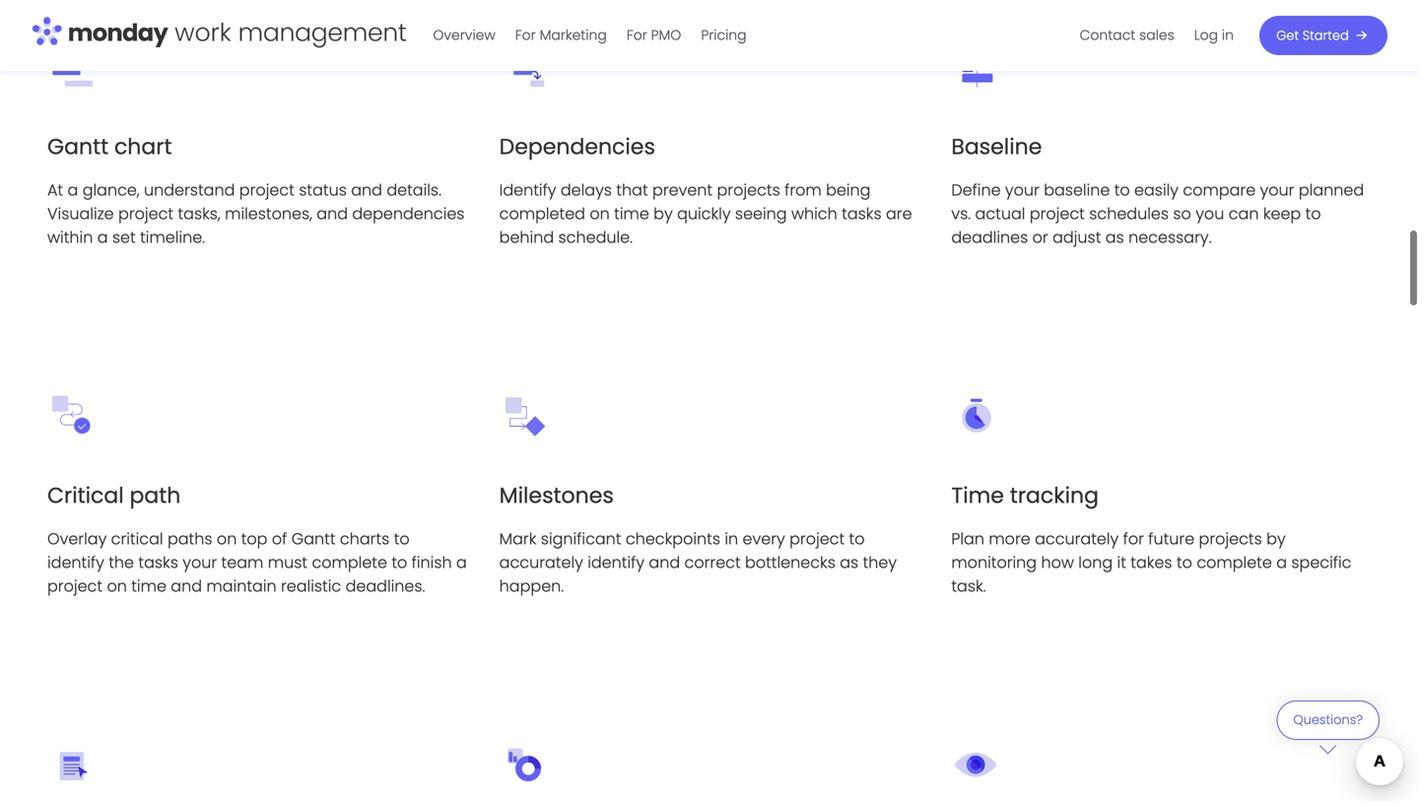 Task type: locate. For each thing, give the bounding box(es) containing it.
2 horizontal spatial your
[[1261, 179, 1295, 201]]

for marketing link
[[506, 20, 617, 51]]

log
[[1195, 26, 1219, 45]]

and down the checkpoints
[[649, 552, 680, 574]]

1 horizontal spatial by
[[1267, 528, 1286, 550]]

gantt chart
[[47, 131, 172, 162]]

identify down overlay
[[47, 552, 104, 574]]

takes
[[1131, 552, 1173, 574]]

on left "top"
[[217, 528, 237, 550]]

for left marketing
[[515, 26, 536, 45]]

team
[[221, 552, 264, 574]]

to down future
[[1177, 552, 1193, 574]]

1 horizontal spatial as
[[1106, 226, 1125, 248]]

on down the
[[107, 575, 127, 597]]

which
[[792, 202, 838, 225]]

0 horizontal spatial your
[[183, 552, 217, 574]]

project up or
[[1030, 202, 1085, 225]]

to up they
[[849, 528, 865, 550]]

0 horizontal spatial time
[[131, 575, 167, 597]]

as left they
[[840, 552, 859, 574]]

tracking
[[1010, 481, 1099, 511]]

1 horizontal spatial gantt
[[292, 528, 336, 550]]

visualize
[[47, 202, 114, 225]]

gantt
[[47, 131, 109, 162], [292, 528, 336, 550]]

for
[[1124, 528, 1145, 550]]

you
[[1196, 202, 1225, 225]]

0 vertical spatial as
[[1106, 226, 1125, 248]]

list
[[1070, 0, 1244, 71]]

accurately up long
[[1035, 528, 1119, 550]]

critical
[[47, 481, 124, 511]]

bottlenecks
[[745, 552, 836, 574]]

glance,
[[83, 179, 140, 201]]

gantt right of
[[292, 528, 336, 550]]

to
[[1115, 179, 1131, 201], [1306, 202, 1322, 225], [394, 528, 410, 550], [849, 528, 865, 550], [392, 552, 407, 574], [1177, 552, 1193, 574]]

projects inside plan more accurately for future projects by monitoring how long it takes to complete a specific task.
[[1199, 528, 1263, 550]]

2 vertical spatial on
[[107, 575, 127, 597]]

contact
[[1080, 26, 1136, 45]]

your up keep
[[1261, 179, 1295, 201]]

log in link
[[1185, 20, 1244, 51]]

planned
[[1299, 179, 1365, 201]]

milestones
[[500, 481, 614, 511]]

identify
[[500, 179, 557, 201]]

actual
[[976, 202, 1026, 225]]

1 horizontal spatial time
[[614, 202, 650, 225]]

1 horizontal spatial your
[[1006, 179, 1040, 201]]

1 vertical spatial gantt
[[292, 528, 336, 550]]

time inside the identify delays that prevent projects from being completed on time by quickly seeing which tasks are behind schedule.
[[614, 202, 650, 225]]

projects up seeing
[[717, 179, 781, 201]]

time inside overlay critical paths on top of gantt charts to identify the tasks your team must complete to finish a project on time and maintain realistic deadlines.
[[131, 575, 167, 597]]

2 identify from the left
[[588, 552, 645, 574]]

accurately inside plan more accurately for future projects by monitoring how long it takes to complete a specific task.
[[1035, 528, 1119, 550]]

project up the bottlenecks
[[790, 528, 845, 550]]

1 vertical spatial tasks
[[138, 552, 178, 574]]

gantt image
[[47, 42, 97, 92]]

1 horizontal spatial in
[[1222, 26, 1234, 45]]

complete inside overlay critical paths on top of gantt charts to identify the tasks your team must complete to finish a project on time and maintain realistic deadlines.
[[312, 552, 387, 574]]

time down 'that'
[[614, 202, 650, 225]]

1 horizontal spatial complete
[[1197, 552, 1273, 574]]

project
[[239, 179, 295, 201], [118, 202, 174, 225], [1030, 202, 1085, 225], [790, 528, 845, 550], [47, 575, 103, 597]]

time
[[952, 481, 1005, 511]]

0 horizontal spatial tasks
[[138, 552, 178, 574]]

and inside overlay critical paths on top of gantt charts to identify the tasks your team must complete to finish a project on time and maintain realistic deadlines.
[[171, 575, 202, 597]]

for for for marketing
[[515, 26, 536, 45]]

on up schedule.
[[590, 202, 610, 225]]

tasks down critical
[[138, 552, 178, 574]]

1 horizontal spatial accurately
[[1035, 528, 1119, 550]]

0 vertical spatial projects
[[717, 179, 781, 201]]

1 complete from the left
[[312, 552, 387, 574]]

define
[[952, 179, 1001, 201]]

started
[[1303, 27, 1349, 44]]

by
[[654, 202, 673, 225], [1267, 528, 1286, 550]]

1 horizontal spatial projects
[[1199, 528, 1263, 550]]

so
[[1174, 202, 1192, 225]]

1 horizontal spatial on
[[217, 528, 237, 550]]

and
[[351, 179, 383, 201], [317, 202, 348, 225], [649, 552, 680, 574], [171, 575, 202, 597]]

the
[[109, 552, 134, 574]]

tasks inside overlay critical paths on top of gantt charts to identify the tasks your team must complete to finish a project on time and maintain realistic deadlines.
[[138, 552, 178, 574]]

your up the actual
[[1006, 179, 1040, 201]]

0 horizontal spatial gantt
[[47, 131, 109, 162]]

are
[[886, 202, 913, 225]]

1 for from the left
[[515, 26, 536, 45]]

1 vertical spatial by
[[1267, 528, 1286, 550]]

0 horizontal spatial projects
[[717, 179, 781, 201]]

1 vertical spatial on
[[217, 528, 237, 550]]

future
[[1149, 528, 1195, 550]]

as inside mark significant checkpoints in every project to accurately identify and correct bottlenecks as they happen.
[[840, 552, 859, 574]]

being
[[826, 179, 871, 201]]

1 horizontal spatial for
[[627, 26, 648, 45]]

maintain
[[206, 575, 277, 597]]

identify delays that prevent projects from being completed on time by quickly seeing which tasks are behind schedule.
[[500, 179, 913, 248]]

accurately up happen.
[[500, 552, 584, 574]]

time down the
[[131, 575, 167, 597]]

complete down charts
[[312, 552, 387, 574]]

project down overlay
[[47, 575, 103, 597]]

0 horizontal spatial identify
[[47, 552, 104, 574]]

0 vertical spatial in
[[1222, 26, 1234, 45]]

0 vertical spatial time
[[614, 202, 650, 225]]

finish
[[412, 552, 452, 574]]

in inside mark significant checkpoints in every project to accurately identify and correct bottlenecks as they happen.
[[725, 528, 739, 550]]

2 horizontal spatial on
[[590, 202, 610, 225]]

in right the log
[[1222, 26, 1234, 45]]

0 horizontal spatial in
[[725, 528, 739, 550]]

a right finish
[[456, 552, 467, 574]]

more
[[989, 528, 1031, 550]]

a
[[68, 179, 78, 201], [97, 226, 108, 248], [456, 552, 467, 574], [1277, 552, 1288, 574]]

tasks inside the identify delays that prevent projects from being completed on time by quickly seeing which tasks are behind schedule.
[[842, 202, 882, 225]]

data image
[[500, 740, 549, 790]]

2 for from the left
[[627, 26, 648, 45]]

chart
[[114, 131, 172, 162]]

a inside plan more accurately for future projects by monitoring how long it takes to complete a specific task.
[[1277, 552, 1288, 574]]

time
[[614, 202, 650, 225], [131, 575, 167, 597]]

project inside define your baseline to easily compare your planned vs. actual project schedules so you can keep to deadlines or adjust as necessary.
[[1030, 202, 1085, 225]]

it
[[1118, 552, 1127, 574]]

1 horizontal spatial identify
[[588, 552, 645, 574]]

gantt up at
[[47, 131, 109, 162]]

as down schedules
[[1106, 226, 1125, 248]]

overview
[[433, 26, 496, 45]]

0 vertical spatial tasks
[[842, 202, 882, 225]]

identify down significant
[[588, 552, 645, 574]]

project up set
[[118, 202, 174, 225]]

align image
[[952, 42, 1001, 92]]

1 vertical spatial accurately
[[500, 552, 584, 574]]

from
[[785, 179, 822, 201]]

0 horizontal spatial by
[[654, 202, 673, 225]]

visible image
[[952, 740, 1001, 790]]

for pmo
[[627, 26, 682, 45]]

1 vertical spatial as
[[840, 552, 859, 574]]

0 horizontal spatial as
[[840, 552, 859, 574]]

1 vertical spatial time
[[131, 575, 167, 597]]

schedule.
[[559, 226, 633, 248]]

and down 'paths'
[[171, 575, 202, 597]]

0 horizontal spatial complete
[[312, 552, 387, 574]]

for for for pmo
[[627, 26, 648, 45]]

1 vertical spatial in
[[725, 528, 739, 550]]

0 vertical spatial by
[[654, 202, 673, 225]]

as
[[1106, 226, 1125, 248], [840, 552, 859, 574]]

0 vertical spatial accurately
[[1035, 528, 1119, 550]]

on
[[590, 202, 610, 225], [217, 528, 237, 550], [107, 575, 127, 597]]

1 vertical spatial projects
[[1199, 528, 1263, 550]]

contact sales link
[[1070, 20, 1185, 51]]

0 vertical spatial on
[[590, 202, 610, 225]]

complete
[[312, 552, 387, 574], [1197, 552, 1273, 574]]

projects right future
[[1199, 528, 1263, 550]]

in
[[1222, 26, 1234, 45], [725, 528, 739, 550]]

1 horizontal spatial tasks
[[842, 202, 882, 225]]

complete right takes
[[1197, 552, 1273, 574]]

mark
[[500, 528, 537, 550]]

0 horizontal spatial accurately
[[500, 552, 584, 574]]

0 horizontal spatial for
[[515, 26, 536, 45]]

at
[[47, 179, 63, 201]]

charts
[[340, 528, 390, 550]]

on inside the identify delays that prevent projects from being completed on time by quickly seeing which tasks are behind schedule.
[[590, 202, 610, 225]]

in up correct
[[725, 528, 739, 550]]

log in
[[1195, 26, 1234, 45]]

status
[[299, 179, 347, 201]]

accurately
[[1035, 528, 1119, 550], [500, 552, 584, 574]]

2 complete from the left
[[1197, 552, 1273, 574]]

projects
[[717, 179, 781, 201], [1199, 528, 1263, 550]]

tasks down being
[[842, 202, 882, 225]]

1 identify from the left
[[47, 552, 104, 574]]

a left specific
[[1277, 552, 1288, 574]]

for inside "link"
[[627, 26, 648, 45]]

your down 'paths'
[[183, 552, 217, 574]]

and down status
[[317, 202, 348, 225]]

tasks,
[[178, 202, 221, 225]]

for left pmo
[[627, 26, 648, 45]]

for marketing
[[515, 26, 607, 45]]

identify
[[47, 552, 104, 574], [588, 552, 645, 574]]

can
[[1229, 202, 1259, 225]]

your
[[1006, 179, 1040, 201], [1261, 179, 1295, 201], [183, 552, 217, 574]]



Task type: vqa. For each thing, say whether or not it's contained in the screenshot.
Last Updated:  June 02, 2022
no



Task type: describe. For each thing, give the bounding box(es) containing it.
a right at
[[68, 179, 78, 201]]

to right charts
[[394, 528, 410, 550]]

to up schedules
[[1115, 179, 1131, 201]]

sales
[[1140, 26, 1175, 45]]

projects inside the identify delays that prevent projects from being completed on time by quickly seeing which tasks are behind schedule.
[[717, 179, 781, 201]]

a left set
[[97, 226, 108, 248]]

paths
[[168, 528, 213, 550]]

correct
[[685, 552, 741, 574]]

compare
[[1184, 179, 1256, 201]]

a inside overlay critical paths on top of gantt charts to identify the tasks your team must complete to finish a project on time and maintain realistic deadlines.
[[456, 552, 467, 574]]

as inside define your baseline to easily compare your planned vs. actual project schedules so you can keep to deadlines or adjust as necessary.
[[1106, 226, 1125, 248]]

deadlines.
[[346, 575, 425, 597]]

critical
[[111, 528, 163, 550]]

set
[[112, 226, 136, 248]]

for pmo link
[[617, 20, 691, 51]]

questions? button
[[1277, 701, 1380, 755]]

adjust
[[1053, 226, 1102, 248]]

complete inside plan more accurately for future projects by monitoring how long it takes to complete a specific task.
[[1197, 552, 1273, 574]]

overlay critical paths on top of gantt charts to identify the tasks your team must complete to finish a project on time and maintain realistic deadlines.
[[47, 528, 467, 597]]

behind
[[500, 226, 554, 248]]

project inside mark significant checkpoints in every project to accurately identify and correct bottlenecks as they happen.
[[790, 528, 845, 550]]

process image
[[47, 391, 97, 441]]

dependencies
[[500, 131, 656, 162]]

to up deadlines.
[[392, 552, 407, 574]]

and right status
[[351, 179, 383, 201]]

your inside overlay critical paths on top of gantt charts to identify the tasks your team must complete to finish a project on time and maintain realistic deadlines.
[[183, 552, 217, 574]]

prevent
[[653, 179, 713, 201]]

save time image
[[952, 391, 1001, 441]]

identify inside overlay critical paths on top of gantt charts to identify the tasks your team must complete to finish a project on time and maintain realistic deadlines.
[[47, 552, 104, 574]]

get started button
[[1260, 16, 1388, 55]]

long
[[1079, 552, 1113, 574]]

timeline.
[[140, 226, 205, 248]]

dependencies
[[352, 202, 465, 225]]

dependensis image
[[500, 42, 549, 92]]

necessary.
[[1129, 226, 1212, 248]]

request form image
[[47, 740, 97, 790]]

happen.
[[500, 575, 564, 597]]

or
[[1033, 226, 1049, 248]]

0 vertical spatial gantt
[[47, 131, 109, 162]]

monday.com work management image
[[32, 13, 408, 54]]

keep
[[1264, 202, 1302, 225]]

specific
[[1292, 552, 1352, 574]]

to inside mark significant checkpoints in every project to accurately identify and correct bottlenecks as they happen.
[[849, 528, 865, 550]]

project up milestones, on the top left of the page
[[239, 179, 295, 201]]

milestones,
[[225, 202, 312, 225]]

vs.
[[952, 202, 971, 225]]

schedules
[[1090, 202, 1169, 225]]

at a glance, understand project status and details. visualize project tasks, milestones, and dependencies within a set timeline.
[[47, 179, 465, 248]]

every
[[743, 528, 786, 550]]

mark significant checkpoints in every project to accurately identify and correct bottlenecks as they happen.
[[500, 528, 897, 597]]

easily
[[1135, 179, 1179, 201]]

deadlines
[[952, 226, 1029, 248]]

frame 1261159918 image
[[500, 391, 549, 441]]

of
[[272, 528, 287, 550]]

seeing
[[735, 202, 787, 225]]

baseline
[[952, 131, 1042, 162]]

project inside overlay critical paths on top of gantt charts to identify the tasks your team must complete to finish a project on time and maintain realistic deadlines.
[[47, 575, 103, 597]]

plan more accurately for future projects by monitoring how long it takes to complete a specific task.
[[952, 528, 1352, 597]]

0 horizontal spatial on
[[107, 575, 127, 597]]

questions?
[[1294, 711, 1364, 729]]

to down planned
[[1306, 202, 1322, 225]]

overlay
[[47, 528, 107, 550]]

that
[[617, 179, 648, 201]]

time tracking
[[952, 481, 1099, 511]]

gantt inside overlay critical paths on top of gantt charts to identify the tasks your team must complete to finish a project on time and maintain realistic deadlines.
[[292, 528, 336, 550]]

contact sales
[[1080, 26, 1175, 45]]

overview link
[[423, 20, 506, 51]]

significant
[[541, 528, 622, 550]]

list containing contact sales
[[1070, 0, 1244, 71]]

marketing
[[540, 26, 607, 45]]

by inside plan more accurately for future projects by monitoring how long it takes to complete a specific task.
[[1267, 528, 1286, 550]]

critical path
[[47, 481, 181, 511]]

identify inside mark significant checkpoints in every project to accurately identify and correct bottlenecks as they happen.
[[588, 552, 645, 574]]

task.
[[952, 575, 987, 597]]

pricing link
[[691, 20, 757, 51]]

accurately inside mark significant checkpoints in every project to accurately identify and correct bottlenecks as they happen.
[[500, 552, 584, 574]]

monitoring
[[952, 552, 1037, 574]]

must
[[268, 552, 308, 574]]

path
[[130, 481, 181, 511]]

how
[[1042, 552, 1075, 574]]

pricing
[[701, 26, 747, 45]]

checkpoints
[[626, 528, 721, 550]]

realistic
[[281, 575, 341, 597]]

pmo
[[651, 26, 682, 45]]

quickly
[[677, 202, 731, 225]]

completed
[[500, 202, 586, 225]]

to inside plan more accurately for future projects by monitoring how long it takes to complete a specific task.
[[1177, 552, 1193, 574]]

delays
[[561, 179, 612, 201]]

top
[[241, 528, 268, 550]]

plan
[[952, 528, 985, 550]]

within
[[47, 226, 93, 248]]

main element
[[423, 0, 1388, 71]]

by inside the identify delays that prevent projects from being completed on time by quickly seeing which tasks are behind schedule.
[[654, 202, 673, 225]]

understand
[[144, 179, 235, 201]]

define your baseline to easily compare your planned vs. actual project schedules so you can keep to deadlines or adjust as necessary.
[[952, 179, 1365, 248]]

baseline
[[1044, 179, 1110, 201]]

get
[[1277, 27, 1300, 44]]

get started
[[1277, 27, 1349, 44]]

and inside mark significant checkpoints in every project to accurately identify and correct bottlenecks as they happen.
[[649, 552, 680, 574]]



